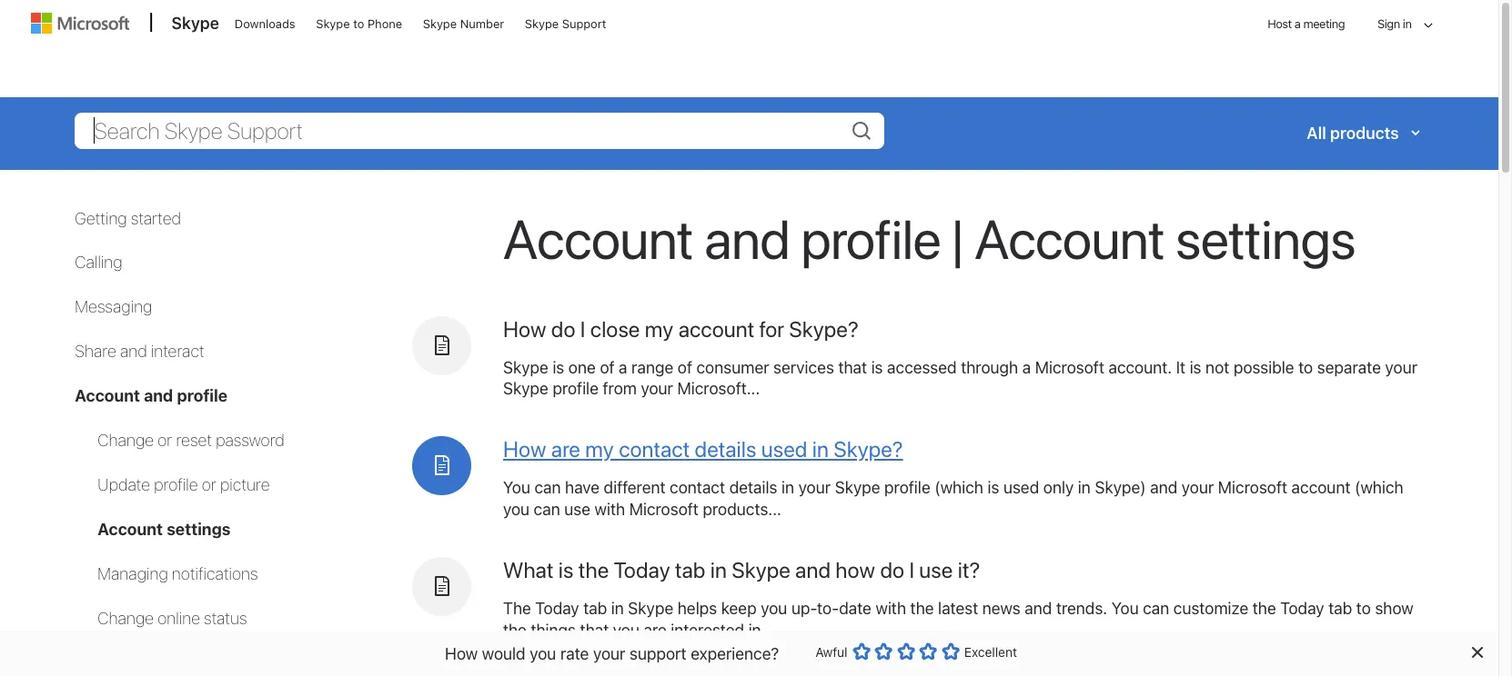 Task type: describe. For each thing, give the bounding box(es) containing it.
services
[[773, 358, 834, 377]]

0 vertical spatial i
[[580, 316, 585, 342]]

1 horizontal spatial a
[[1022, 358, 1031, 377]]

0 horizontal spatial today
[[535, 600, 579, 619]]

that inside the today tab in skype helps keep you up-to-date with the latest news and trends. you can customize the today tab to show the things that you are interested in....
[[580, 622, 609, 641]]

you can have different contact details in your skype profile (which is used only in skype) and your microsoft account (which you can use with microsoft products...
[[503, 479, 1404, 520]]

0 horizontal spatial microsoft
[[629, 501, 699, 520]]

support
[[562, 16, 606, 31]]

products...
[[703, 501, 781, 520]]

keep
[[721, 600, 757, 619]]

share and interact
[[75, 342, 204, 361]]

host a meeting
[[1268, 16, 1345, 31]]

2 horizontal spatial today
[[1280, 600, 1324, 619]]

in inside the today tab in skype helps keep you up-to-date with the latest news and trends. you can customize the today tab to show the things that you are interested in....
[[611, 600, 624, 619]]

1 horizontal spatial do
[[880, 558, 904, 583]]

0 horizontal spatial my
[[585, 437, 614, 463]]

in inside "link"
[[1403, 16, 1412, 31]]

how would you rate your support experience? list box
[[852, 640, 960, 671]]

how do i close my account for skype? link
[[503, 316, 859, 342]]

Search Skype Support text field
[[75, 112, 884, 149]]

you inside the today tab in skype helps keep you up-to-date with the latest news and trends. you can customize the today tab to show the things that you are interested in....
[[1112, 600, 1139, 619]]

use inside the you can have different contact details in your skype profile (which is used only in skype) and your microsoft account (which you can use with microsoft products...
[[564, 501, 590, 520]]

change or reset password
[[98, 431, 285, 451]]

getting started link
[[75, 209, 181, 228]]

details inside the you can have different contact details in your skype profile (which is used only in skype) and your microsoft account (which you can use with microsoft products...
[[729, 479, 777, 498]]

1 horizontal spatial settings
[[1176, 206, 1356, 271]]

online
[[158, 610, 200, 629]]

in....
[[748, 622, 779, 641]]

up-
[[791, 600, 817, 619]]

with inside the you can have different contact details in your skype profile (which is used only in skype) and your microsoft account (which you can use with microsoft products...
[[595, 501, 625, 520]]

how are my contact details used in skype?
[[503, 437, 903, 463]]

what is the today tab in skype and how do i use it? link
[[503, 558, 980, 583]]

interact
[[151, 342, 204, 361]]

0 vertical spatial are
[[551, 437, 580, 463]]

update
[[98, 476, 150, 495]]

how are my contact details used in skype? link
[[503, 437, 903, 463]]

skype support
[[525, 16, 606, 31]]

change online status link
[[98, 610, 247, 629]]

sign
[[1378, 16, 1400, 31]]

|
[[952, 206, 963, 271]]

things
[[531, 622, 576, 641]]

how for how are my contact details used in skype?
[[503, 437, 546, 463]]

messaging
[[75, 298, 152, 317]]

profile inside skype is one of a range of consumer services that is accessed through a microsoft account. it is not possible to separate your skype profile from your microsoft...
[[553, 380, 599, 399]]

skype)
[[1095, 479, 1146, 498]]

with inside the today tab in skype helps keep you up-to-date with the latest news and trends. you can customize the today tab to show the things that you are interested in....
[[876, 600, 906, 619]]

menu bar containing host a meeting
[[22, 0, 1476, 96]]

have
[[565, 479, 600, 498]]

support
[[630, 645, 687, 664]]

trends.
[[1056, 600, 1107, 619]]

getting
[[75, 209, 127, 228]]

1 horizontal spatial today
[[614, 558, 670, 583]]

account settings link
[[98, 520, 231, 540]]

would
[[482, 645, 526, 664]]

through
[[961, 358, 1018, 377]]

skype to phone link
[[308, 1, 410, 45]]

1 horizontal spatial tab
[[675, 558, 705, 583]]

skype number
[[423, 16, 504, 31]]

separate
[[1317, 358, 1381, 377]]

skype to phone
[[316, 16, 402, 31]]

contact inside the you can have different contact details in your skype profile (which is used only in skype) and your microsoft account (which you can use with microsoft products...
[[670, 479, 725, 498]]

that inside skype is one of a range of consumer services that is accessed through a microsoft account. it is not possible to separate your skype profile from your microsoft...
[[838, 358, 867, 377]]

share and interact link
[[75, 342, 204, 361]]

1 (which from the left
[[935, 479, 983, 498]]

to inside skype is one of a range of consumer services that is accessed through a microsoft account. it is not possible to separate your skype profile from your microsoft...
[[1298, 358, 1313, 377]]

to-
[[817, 600, 839, 619]]

getting started
[[75, 209, 181, 228]]

close
[[590, 316, 640, 342]]

profile inside the you can have different contact details in your skype profile (which is used only in skype) and your microsoft account (which you can use with microsoft products...
[[884, 479, 930, 498]]

it
[[1176, 358, 1186, 377]]

account.
[[1109, 358, 1172, 377]]

account for account and profile
[[75, 387, 140, 406]]

number
[[460, 16, 504, 31]]

is right it at the bottom
[[1190, 358, 1201, 377]]

5 option from the left
[[942, 643, 960, 661]]

calling link
[[75, 253, 122, 272]]

reset
[[176, 431, 212, 451]]

helps
[[678, 600, 717, 619]]

date
[[839, 600, 871, 619]]

account and profile link
[[75, 387, 228, 406]]

started
[[131, 209, 181, 228]]

2 horizontal spatial microsoft
[[1218, 479, 1287, 498]]

1 horizontal spatial or
[[202, 476, 216, 495]]

microsoft image
[[30, 13, 129, 34]]

microsoft...
[[677, 380, 760, 399]]

host a meeting link
[[1253, 1, 1359, 48]]

phone
[[367, 16, 402, 31]]

2 (which from the left
[[1355, 479, 1404, 498]]

possible
[[1234, 358, 1294, 377]]

password
[[216, 431, 285, 451]]

show
[[1375, 600, 1414, 619]]

managing notifications
[[98, 565, 258, 584]]

managing notifications link
[[98, 565, 258, 584]]

host
[[1268, 16, 1292, 31]]

is right what
[[558, 558, 574, 583]]

account inside the you can have different contact details in your skype profile (which is used only in skype) and your microsoft account (which you can use with microsoft products...
[[1292, 479, 1351, 498]]

how for how do i close my account for skype?
[[503, 316, 546, 342]]

only
[[1043, 479, 1074, 498]]

the down the
[[503, 622, 527, 641]]

the today tab in skype helps keep you up-to-date with the latest news and trends. you can customize the today tab to show the things that you are interested in....
[[503, 600, 1414, 641]]

skype support link
[[517, 1, 615, 45]]

how
[[836, 558, 875, 583]]

from
[[603, 380, 637, 399]]

skype inside the today tab in skype helps keep you up-to-date with the latest news and trends. you can customize the today tab to show the things that you are interested in....
[[628, 600, 673, 619]]

0 vertical spatial do
[[551, 316, 575, 342]]

different
[[604, 479, 666, 498]]

0 horizontal spatial a
[[619, 358, 627, 377]]

the right customize
[[1253, 600, 1276, 619]]

one
[[568, 358, 596, 377]]

sign in
[[1378, 16, 1412, 31]]

how would you rate your support experience?
[[445, 645, 779, 664]]

you inside the you can have different contact details in your skype profile (which is used only in skype) and your microsoft account (which you can use with microsoft products...
[[503, 501, 530, 520]]

what is the today tab in skype and how do i use it?
[[503, 558, 980, 583]]

the
[[503, 600, 531, 619]]

how do i close my account for skype?
[[503, 316, 859, 342]]



Task type: vqa. For each thing, say whether or not it's contained in the screenshot.
interact on the left
yes



Task type: locate. For each thing, give the bounding box(es) containing it.
use left it?
[[919, 558, 953, 583]]

4 option from the left
[[919, 643, 937, 661]]

2 horizontal spatial to
[[1356, 600, 1371, 619]]

my up range
[[645, 316, 674, 342]]

for
[[759, 316, 784, 342]]

to left phone
[[353, 16, 364, 31]]

a right through
[[1022, 358, 1031, 377]]

account and profile
[[75, 387, 228, 406]]

0 vertical spatial used
[[761, 437, 807, 463]]

and
[[704, 206, 790, 271], [120, 342, 147, 361], [144, 387, 173, 406], [1150, 479, 1178, 498], [795, 558, 831, 583], [1025, 600, 1052, 619]]

with
[[595, 501, 625, 520], [876, 600, 906, 619]]

2 change from the top
[[98, 610, 154, 629]]

you up what
[[503, 501, 530, 520]]

1 vertical spatial can
[[534, 501, 560, 520]]

1 horizontal spatial use
[[919, 558, 953, 583]]

you left have
[[503, 479, 530, 498]]

tab left the show
[[1328, 600, 1352, 619]]

managing
[[98, 565, 168, 584]]

0 vertical spatial microsoft
[[1035, 358, 1104, 377]]

awful
[[815, 645, 848, 661]]

0 vertical spatial contact
[[619, 437, 690, 463]]

1 vertical spatial i
[[909, 558, 914, 583]]

your
[[1385, 358, 1418, 377], [641, 380, 673, 399], [798, 479, 831, 498], [1182, 479, 1214, 498], [593, 645, 625, 664]]

1 vertical spatial you
[[1112, 600, 1139, 619]]

account and profile | account settings
[[503, 206, 1356, 271]]

do up one
[[551, 316, 575, 342]]

contact down how are my contact details used in skype? link
[[670, 479, 725, 498]]

0 vertical spatial settings
[[1176, 206, 1356, 271]]

skype number link
[[415, 1, 512, 45]]

that up how would you rate your support experience?
[[580, 622, 609, 641]]

of up the from
[[600, 358, 615, 377]]

to inside the today tab in skype helps keep you up-to-date with the latest news and trends. you can customize the today tab to show the things that you are interested in....
[[1356, 600, 1371, 619]]

can up what
[[534, 501, 560, 520]]

1 horizontal spatial you
[[1112, 600, 1139, 619]]

a up the from
[[619, 358, 627, 377]]

it?
[[958, 558, 980, 583]]

0 vertical spatial how
[[503, 316, 546, 342]]

0 horizontal spatial with
[[595, 501, 625, 520]]

1 vertical spatial change
[[98, 610, 154, 629]]

details up products...
[[729, 479, 777, 498]]

i left close
[[580, 316, 585, 342]]

0 vertical spatial my
[[645, 316, 674, 342]]

tab list
[[75, 431, 394, 630]]

do right how
[[880, 558, 904, 583]]

2 horizontal spatial a
[[1294, 16, 1301, 31]]

0 horizontal spatial (which
[[935, 479, 983, 498]]

status
[[204, 610, 247, 629]]

skype? for how are my contact details used in skype?
[[834, 437, 903, 463]]

0 horizontal spatial that
[[580, 622, 609, 641]]

and inside the you can have different contact details in your skype profile (which is used only in skype) and your microsoft account (which you can use with microsoft products...
[[1150, 479, 1178, 498]]

1 horizontal spatial are
[[644, 622, 667, 641]]

skype? for how do i close my account for skype?
[[789, 316, 859, 342]]

1 vertical spatial microsoft
[[1218, 479, 1287, 498]]

you inside the you can have different contact details in your skype profile (which is used only in skype) and your microsoft account (which you can use with microsoft products...
[[503, 479, 530, 498]]

use
[[564, 501, 590, 520], [919, 558, 953, 583]]

news
[[982, 600, 1021, 619]]

a inside menu bar
[[1294, 16, 1301, 31]]

1 horizontal spatial (which
[[1355, 479, 1404, 498]]

0 vertical spatial use
[[564, 501, 590, 520]]

1 vertical spatial that
[[580, 622, 609, 641]]

and inside the today tab in skype helps keep you up-to-date with the latest news and trends. you can customize the today tab to show the things that you are interested in....
[[1025, 600, 1052, 619]]

latest
[[938, 600, 978, 619]]

to right the possible
[[1298, 358, 1313, 377]]

account for account and profile | account settings
[[503, 206, 693, 271]]

you
[[503, 479, 530, 498], [1112, 600, 1139, 619]]

1 vertical spatial with
[[876, 600, 906, 619]]

downloads
[[235, 16, 295, 31]]

0 horizontal spatial tab
[[583, 600, 607, 619]]

my
[[645, 316, 674, 342], [585, 437, 614, 463]]

2 vertical spatial microsoft
[[629, 501, 699, 520]]

how for how would you rate your support experience?
[[445, 645, 478, 664]]

update profile or picture
[[98, 476, 270, 495]]

0 vertical spatial skype?
[[789, 316, 859, 342]]

you down "things"
[[530, 645, 556, 664]]

1 vertical spatial to
[[1298, 358, 1313, 377]]

1 horizontal spatial that
[[838, 358, 867, 377]]

is inside the you can have different contact details in your skype profile (which is used only in skype) and your microsoft account (which you can use with microsoft products...
[[988, 479, 999, 498]]

1 horizontal spatial with
[[876, 600, 906, 619]]

1 vertical spatial do
[[880, 558, 904, 583]]

1 vertical spatial my
[[585, 437, 614, 463]]

accessed
[[887, 358, 957, 377]]

tab up how would you rate your support experience?
[[583, 600, 607, 619]]

0 horizontal spatial account
[[678, 316, 754, 342]]

calling
[[75, 253, 122, 272]]

update profile or picture link
[[98, 476, 270, 495]]

skype inside skype to phone link
[[316, 16, 350, 31]]

skype inside skype link
[[172, 14, 219, 33]]

1 vertical spatial details
[[729, 479, 777, 498]]

that right services
[[838, 358, 867, 377]]

of right range
[[678, 358, 692, 377]]

messaging link
[[75, 298, 152, 317]]

contact
[[619, 437, 690, 463], [670, 479, 725, 498]]

you right trends.
[[1112, 600, 1139, 619]]

0 vertical spatial to
[[353, 16, 364, 31]]

0 vertical spatial can
[[534, 479, 561, 498]]

2 vertical spatial how
[[445, 645, 478, 664]]

the right what
[[578, 558, 609, 583]]

skype inside the you can have different contact details in your skype profile (which is used only in skype) and your microsoft account (which you can use with microsoft products...
[[835, 479, 880, 498]]

0 vertical spatial change
[[98, 431, 154, 451]]

1 vertical spatial account
[[1292, 479, 1351, 498]]

change up update
[[98, 431, 154, 451]]

what
[[503, 558, 554, 583]]

interested
[[671, 622, 744, 641]]

not
[[1206, 358, 1229, 377]]

menu bar
[[22, 0, 1476, 96]]

with down different on the left of page
[[595, 501, 625, 520]]

option
[[852, 643, 870, 661], [874, 643, 893, 661], [897, 643, 915, 661], [919, 643, 937, 661], [942, 643, 960, 661]]

0 horizontal spatial do
[[551, 316, 575, 342]]

to left the show
[[1356, 600, 1371, 619]]

0 vertical spatial details
[[695, 437, 756, 463]]

change for change online status
[[98, 610, 154, 629]]

a right host at the right top of page
[[1294, 16, 1301, 31]]

meeting
[[1303, 16, 1345, 31]]

skype?
[[789, 316, 859, 342], [834, 437, 903, 463]]

range
[[631, 358, 673, 377]]

used inside the you can have different contact details in your skype profile (which is used only in skype) and your microsoft account (which you can use with microsoft products...
[[1003, 479, 1039, 498]]

1 vertical spatial contact
[[670, 479, 725, 498]]

0 vertical spatial account
[[678, 316, 754, 342]]

skype inside skype support link
[[525, 16, 559, 31]]

used left only
[[1003, 479, 1039, 498]]

a
[[1294, 16, 1301, 31], [619, 358, 627, 377], [1022, 358, 1031, 377]]

0 horizontal spatial use
[[564, 501, 590, 520]]

2 of from the left
[[678, 358, 692, 377]]

can left have
[[534, 479, 561, 498]]

excellent
[[964, 645, 1017, 661]]

0 horizontal spatial are
[[551, 437, 580, 463]]

tab
[[675, 558, 705, 583], [583, 600, 607, 619], [1328, 600, 1352, 619]]

details down 'microsoft...'
[[695, 437, 756, 463]]

you
[[503, 501, 530, 520], [761, 600, 787, 619], [613, 622, 639, 641], [530, 645, 556, 664]]

contact up different on the left of page
[[619, 437, 690, 463]]

are up have
[[551, 437, 580, 463]]

0 horizontal spatial to
[[353, 16, 364, 31]]

2 option from the left
[[874, 643, 893, 661]]

the
[[578, 558, 609, 583], [910, 600, 934, 619], [1253, 600, 1276, 619], [503, 622, 527, 641]]

0 vertical spatial or
[[158, 431, 172, 451]]

1 vertical spatial how
[[503, 437, 546, 463]]

1 vertical spatial use
[[919, 558, 953, 583]]

is left one
[[553, 358, 564, 377]]

are up the support
[[644, 622, 667, 641]]

profile
[[801, 206, 941, 271], [553, 380, 599, 399], [177, 387, 228, 406], [154, 476, 198, 495], [884, 479, 930, 498]]

1 horizontal spatial to
[[1298, 358, 1313, 377]]

change for change or reset password
[[98, 431, 154, 451]]

rate
[[560, 645, 589, 664]]

1 option from the left
[[852, 643, 870, 661]]

settings inside tab list
[[167, 520, 231, 540]]

1 horizontal spatial my
[[645, 316, 674, 342]]

1 horizontal spatial of
[[678, 358, 692, 377]]

experience?
[[691, 645, 779, 664]]

in
[[1403, 16, 1412, 31], [812, 437, 829, 463], [782, 479, 794, 498], [1078, 479, 1091, 498], [710, 558, 727, 583], [611, 600, 624, 619]]

you up how would you rate your support experience?
[[613, 622, 639, 641]]

with right date
[[876, 600, 906, 619]]

skype is one of a range of consumer services that is accessed through a microsoft account. it is not possible to separate your skype profile from your microsoft...
[[503, 358, 1418, 399]]

is
[[553, 358, 564, 377], [871, 358, 883, 377], [1190, 358, 1201, 377], [988, 479, 999, 498], [558, 558, 574, 583]]

used up products...
[[761, 437, 807, 463]]

1 vertical spatial or
[[202, 476, 216, 495]]

skype link
[[162, 1, 225, 50]]

microsoft inside skype is one of a range of consumer services that is accessed through a microsoft account. it is not possible to separate your skype profile from your microsoft...
[[1035, 358, 1104, 377]]

share
[[75, 342, 116, 361]]

1 vertical spatial are
[[644, 622, 667, 641]]

customize
[[1174, 600, 1248, 619]]

0 horizontal spatial i
[[580, 316, 585, 342]]

are inside the today tab in skype helps keep you up-to-date with the latest news and trends. you can customize the today tab to show the things that you are interested in....
[[644, 622, 667, 641]]

1 vertical spatial skype?
[[834, 437, 903, 463]]

0 horizontal spatial or
[[158, 431, 172, 451]]

notifications
[[172, 565, 258, 584]]

0 horizontal spatial of
[[600, 358, 615, 377]]

or left picture
[[202, 476, 216, 495]]

downloads link
[[226, 1, 304, 45]]

tab up helps
[[675, 558, 705, 583]]

1 horizontal spatial account
[[1292, 479, 1351, 498]]

1 horizontal spatial i
[[909, 558, 914, 583]]

1 horizontal spatial used
[[1003, 479, 1039, 498]]

can left customize
[[1143, 600, 1169, 619]]

account
[[678, 316, 754, 342], [1292, 479, 1351, 498]]

3 option from the left
[[897, 643, 915, 661]]

profile inside tab list
[[154, 476, 198, 495]]

use down have
[[564, 501, 590, 520]]

2 horizontal spatial tab
[[1328, 600, 1352, 619]]

do
[[551, 316, 575, 342], [880, 558, 904, 583]]

change or reset password link
[[98, 431, 285, 451]]

picture
[[220, 476, 270, 495]]

that
[[838, 358, 867, 377], [580, 622, 609, 641]]

dismiss the survey image
[[1469, 646, 1484, 661]]

my up have
[[585, 437, 614, 463]]

account for account settings
[[98, 520, 163, 540]]

change online status
[[98, 610, 247, 629]]

(which
[[935, 479, 983, 498], [1355, 479, 1404, 498]]

0 vertical spatial with
[[595, 501, 625, 520]]

1 vertical spatial settings
[[167, 520, 231, 540]]

change down managing
[[98, 610, 154, 629]]

i right how
[[909, 558, 914, 583]]

0 vertical spatial that
[[838, 358, 867, 377]]

is left accessed
[[871, 358, 883, 377]]

0 horizontal spatial you
[[503, 479, 530, 498]]

2 vertical spatial can
[[1143, 600, 1169, 619]]

sign in link
[[1361, 0, 1439, 51]]

1 change from the top
[[98, 431, 154, 451]]

tab list containing change or reset password
[[75, 431, 394, 630]]

1 horizontal spatial microsoft
[[1035, 358, 1104, 377]]

skype inside "skype number" link
[[423, 16, 457, 31]]

you up in....
[[761, 600, 787, 619]]

the left latest
[[910, 600, 934, 619]]

of
[[600, 358, 615, 377], [678, 358, 692, 377]]

is left only
[[988, 479, 999, 498]]

2 vertical spatial to
[[1356, 600, 1371, 619]]

0 horizontal spatial settings
[[167, 520, 231, 540]]

1 vertical spatial used
[[1003, 479, 1039, 498]]

0 vertical spatial you
[[503, 479, 530, 498]]

1 of from the left
[[600, 358, 615, 377]]

0 horizontal spatial used
[[761, 437, 807, 463]]

can inside the today tab in skype helps keep you up-to-date with the latest news and trends. you can customize the today tab to show the things that you are interested in....
[[1143, 600, 1169, 619]]

or left reset
[[158, 431, 172, 451]]

how
[[503, 316, 546, 342], [503, 437, 546, 463], [445, 645, 478, 664]]

account
[[503, 206, 693, 271], [974, 206, 1165, 271], [75, 387, 140, 406], [98, 520, 163, 540]]

change
[[98, 431, 154, 451], [98, 610, 154, 629]]



